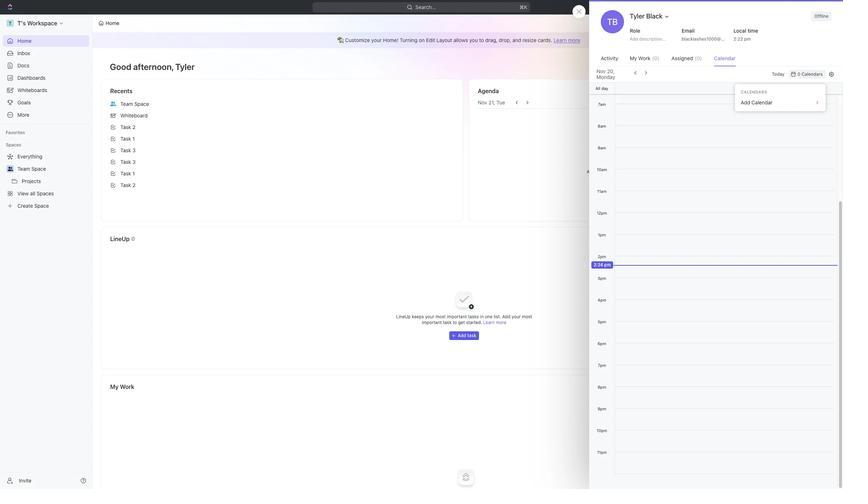 Task type: describe. For each thing, give the bounding box(es) containing it.
spaces
[[6, 142, 21, 148]]

allows
[[454, 37, 468, 43]]

docs link
[[3, 60, 89, 71]]

8am
[[598, 124, 607, 128]]

10am
[[597, 167, 607, 172]]

1 vertical spatial my
[[110, 384, 119, 390]]

10pm
[[597, 429, 608, 433]]

0 calendars
[[798, 71, 823, 77]]

manage
[[798, 20, 817, 26]]

7pm
[[598, 363, 607, 368]]

new
[[792, 4, 803, 10]]

lineup for lineup
[[110, 236, 130, 242]]

2 horizontal spatial learn
[[690, 169, 702, 175]]

your left home!
[[372, 37, 382, 43]]

manage cards
[[798, 20, 833, 26]]

12pm
[[597, 211, 608, 216]]

0 vertical spatial team space link
[[107, 98, 457, 110]]

8pm
[[598, 385, 607, 390]]

drop,
[[499, 37, 511, 43]]

1 task 3 from the top
[[120, 147, 136, 153]]

🏡
[[338, 37, 344, 43]]

keeps
[[412, 314, 424, 320]]

1 most from the left
[[436, 314, 446, 320]]

task for 'task 1' link
[[120, 136, 131, 142]]

inbox
[[17, 50, 30, 56]]

team space inside the sidebar 'navigation'
[[17, 166, 46, 172]]

task 2
[[120, 124, 136, 130]]

agenda for agenda items from your calendars will show here. learn more
[[587, 169, 603, 175]]

calendars
[[638, 169, 657, 175]]

to inside "lineup keeps your most important tasks in one list. add your most important task to get started."
[[453, 320, 457, 326]]

blacklashes1000@gmail.com
[[682, 36, 743, 42]]

task 2 link
[[107, 122, 457, 133]]

good
[[110, 62, 131, 72]]

you
[[470, 37, 478, 43]]

1 task 3 link from the top
[[107, 145, 457, 156]]

task for 1st task 3 "link"
[[120, 147, 131, 153]]

local
[[734, 28, 747, 34]]

all
[[596, 86, 601, 91]]

started.
[[466, 320, 482, 326]]

task
[[443, 320, 452, 326]]

sidebar navigation
[[0, 15, 93, 490]]

one
[[485, 314, 493, 320]]

cards.
[[538, 37, 553, 43]]

1 horizontal spatial team space
[[120, 101, 149, 107]]

7am
[[598, 102, 606, 107]]

upgrade
[[755, 4, 775, 10]]

role
[[630, 28, 641, 34]]

your right from
[[627, 169, 636, 175]]

1 vertical spatial calendars
[[741, 90, 768, 94]]

2:22
[[734, 36, 744, 42]]

upgrade link
[[744, 2, 779, 12]]

invite
[[19, 478, 31, 484]]

home!
[[383, 37, 399, 43]]

home inside the sidebar 'navigation'
[[17, 38, 32, 44]]

your right keeps
[[426, 314, 435, 320]]

goals
[[17, 99, 31, 106]]

2 for task 2
[[133, 124, 136, 130]]

new button
[[782, 1, 807, 13]]

day
[[602, 86, 609, 91]]

1 for ‎task 1
[[133, 171, 135, 177]]

assigned
[[672, 55, 694, 61]]

1 vertical spatial work
[[120, 384, 134, 390]]

add inside the role add description...
[[630, 36, 638, 42]]

1 vertical spatial team space link
[[17, 163, 88, 175]]

turning
[[400, 37, 418, 43]]

0
[[798, 71, 801, 77]]

lineup keeps your most important tasks in one list. add your most important task to get started.
[[396, 314, 532, 326]]

task 1
[[120, 136, 135, 142]]

task for task 2 link
[[120, 124, 131, 130]]

1 horizontal spatial learn
[[554, 37, 567, 43]]

from
[[616, 169, 626, 175]]

favorites button
[[3, 128, 28, 137]]

dashboards link
[[3, 72, 89, 84]]

9am
[[598, 146, 607, 150]]

0 horizontal spatial more
[[496, 320, 507, 326]]

add calendar button
[[738, 97, 823, 109]]

learn more
[[484, 320, 507, 326]]

resize
[[523, 37, 537, 43]]

in
[[480, 314, 484, 320]]

today button
[[770, 69, 788, 80]]

on
[[419, 37, 425, 43]]

cards
[[819, 20, 833, 26]]

0 horizontal spatial my work
[[110, 384, 134, 390]]

recents
[[110, 88, 133, 94]]

agenda items from your calendars will show here. learn more
[[587, 169, 713, 175]]

9pm
[[598, 407, 607, 412]]

add inside "lineup keeps your most important tasks in one list. add your most important task to get started."
[[503, 314, 511, 320]]

add description... button
[[627, 35, 675, 44]]

0 vertical spatial my work
[[630, 55, 651, 61]]

2 most from the left
[[522, 314, 532, 320]]

email blacklashes1000@gmail.com
[[682, 28, 743, 42]]

‎task 2 link
[[107, 180, 457, 191]]

task 1 link
[[107, 133, 457, 145]]

11pm
[[598, 450, 607, 455]]

and
[[513, 37, 522, 43]]

2 task 3 link from the top
[[107, 156, 457, 168]]

3pm
[[598, 276, 607, 281]]



Task type: locate. For each thing, give the bounding box(es) containing it.
team space right user group icon in the left top of the page
[[17, 166, 46, 172]]

1 down task 2
[[133, 136, 135, 142]]

most up task
[[436, 314, 446, 320]]

tasks
[[468, 314, 479, 320]]

0 vertical spatial team space
[[120, 101, 149, 107]]

2
[[133, 124, 136, 130], [133, 182, 136, 188]]

1 horizontal spatial home
[[106, 20, 119, 26]]

0 horizontal spatial to
[[453, 320, 457, 326]]

important up get
[[447, 314, 467, 320]]

calendar inside dropdown button
[[752, 99, 773, 106]]

0 horizontal spatial team
[[17, 166, 30, 172]]

1 horizontal spatial most
[[522, 314, 532, 320]]

0 vertical spatial ‎task
[[120, 171, 131, 177]]

0 horizontal spatial important
[[422, 320, 442, 326]]

1 horizontal spatial calendars
[[802, 71, 823, 77]]

1 vertical spatial lineup
[[396, 314, 411, 320]]

0 horizontal spatial learn
[[484, 320, 495, 326]]

‎task down ‎task 1
[[120, 182, 131, 188]]

goals link
[[3, 97, 89, 109]]

good afternoon, tyler
[[110, 62, 195, 72]]

most right list.
[[522, 314, 532, 320]]

1 horizontal spatial calendar
[[752, 99, 773, 106]]

inbox link
[[3, 48, 89, 59]]

6pm
[[598, 341, 607, 346]]

‎task 1 link
[[107, 168, 457, 180]]

offline
[[815, 13, 829, 19]]

0 vertical spatial work
[[639, 55, 651, 61]]

tyler
[[175, 62, 195, 72]]

task 3 up ‎task 1
[[120, 159, 136, 165]]

manage cards button
[[794, 17, 837, 29]]

show
[[667, 169, 677, 175]]

description...
[[640, 36, 667, 42]]

dashboards
[[17, 75, 46, 81]]

1 horizontal spatial learn more link
[[554, 37, 581, 43]]

search...
[[416, 4, 437, 10]]

4pm
[[598, 298, 607, 303]]

0 vertical spatial my
[[630, 55, 637, 61]]

0 horizontal spatial team space link
[[17, 163, 88, 175]]

whiteboards
[[17, 87, 47, 93]]

1pm
[[598, 233, 606, 237]]

1 horizontal spatial team
[[120, 101, 133, 107]]

team right user group icon in the left top of the page
[[17, 166, 30, 172]]

2 vertical spatial more
[[496, 320, 507, 326]]

to
[[480, 37, 484, 43], [453, 320, 457, 326]]

1 inside ‎task 1 link
[[133, 171, 135, 177]]

‎task 2
[[120, 182, 136, 188]]

learn more link down list.
[[484, 320, 507, 326]]

agenda for agenda
[[478, 88, 499, 94]]

whiteboard
[[120, 112, 148, 119]]

user group image
[[7, 167, 13, 171]]

0 vertical spatial space
[[134, 101, 149, 107]]

1 vertical spatial learn
[[690, 169, 702, 175]]

3 down task 1
[[133, 147, 136, 153]]

1 vertical spatial agenda
[[587, 169, 603, 175]]

here.
[[678, 169, 689, 175]]

0 vertical spatial agenda
[[478, 88, 499, 94]]

1 vertical spatial important
[[422, 320, 442, 326]]

⌘k
[[520, 4, 528, 10]]

1 vertical spatial task 3
[[120, 159, 136, 165]]

1 vertical spatial 1
[[133, 171, 135, 177]]

1 3 from the top
[[133, 147, 136, 153]]

your
[[372, 37, 382, 43], [627, 169, 636, 175], [426, 314, 435, 320], [512, 314, 521, 320]]

role add description...
[[630, 28, 667, 42]]

2 for ‎task 2
[[133, 182, 136, 188]]

1 vertical spatial calendar
[[752, 99, 773, 106]]

task up task 1
[[120, 124, 131, 130]]

calendars right 0
[[802, 71, 823, 77]]

local time 2:22 pm
[[734, 28, 759, 42]]

1 vertical spatial team space
[[17, 166, 46, 172]]

2 ‎task from the top
[[120, 182, 131, 188]]

task down task 1
[[120, 147, 131, 153]]

2 down whiteboard
[[133, 124, 136, 130]]

activity
[[601, 55, 619, 61]]

1 horizontal spatial work
[[639, 55, 651, 61]]

to right the you
[[480, 37, 484, 43]]

1 2 from the top
[[133, 124, 136, 130]]

2 down ‎task 1
[[133, 182, 136, 188]]

will
[[659, 169, 665, 175]]

agenda
[[478, 88, 499, 94], [587, 169, 603, 175]]

calendar down today "button"
[[752, 99, 773, 106]]

user group image
[[110, 102, 116, 106]]

‎task for ‎task 1
[[120, 171, 131, 177]]

learn right here.
[[690, 169, 702, 175]]

task for 2nd task 3 "link"
[[120, 159, 131, 165]]

0 vertical spatial 2
[[133, 124, 136, 130]]

add calendar
[[741, 99, 773, 106]]

0 horizontal spatial home
[[17, 38, 32, 44]]

learn more link for lineup keeps your most important tasks in one list. add your most important task to get started.
[[484, 320, 507, 326]]

lineup inside "lineup keeps your most important tasks in one list. add your most important task to get started."
[[396, 314, 411, 320]]

0 vertical spatial learn
[[554, 37, 567, 43]]

0 horizontal spatial work
[[120, 384, 134, 390]]

important down keeps
[[422, 320, 442, 326]]

1 vertical spatial team
[[17, 166, 30, 172]]

3
[[133, 147, 136, 153], [133, 159, 136, 165]]

0 horizontal spatial space
[[31, 166, 46, 172]]

space up whiteboard
[[134, 101, 149, 107]]

more right cards.
[[569, 37, 581, 43]]

most
[[436, 314, 446, 320], [522, 314, 532, 320]]

0 horizontal spatial calendar
[[715, 55, 736, 61]]

pm
[[745, 36, 751, 42]]

task 3 down task 1
[[120, 147, 136, 153]]

learn right cards.
[[554, 37, 567, 43]]

task up ‎task 1
[[120, 159, 131, 165]]

1 vertical spatial learn more link
[[484, 320, 507, 326]]

whiteboards link
[[3, 85, 89, 96]]

0 vertical spatial add
[[630, 36, 638, 42]]

‎task up ‎task 2
[[120, 171, 131, 177]]

1 horizontal spatial lineup
[[396, 314, 411, 320]]

team space up whiteboard
[[120, 101, 149, 107]]

0 horizontal spatial add
[[503, 314, 511, 320]]

edit
[[426, 37, 435, 43]]

0 horizontal spatial learn more link
[[484, 320, 507, 326]]

lineup for lineup keeps your most important tasks in one list. add your most important task to get started.
[[396, 314, 411, 320]]

0 vertical spatial task 3
[[120, 147, 136, 153]]

items
[[604, 169, 615, 175]]

whiteboard link
[[107, 110, 457, 122]]

0 vertical spatial learn more link
[[554, 37, 581, 43]]

drag,
[[486, 37, 498, 43]]

1
[[133, 136, 135, 142], [133, 171, 135, 177]]

learn more link for 🏡 customize your home! turning on edit layout allows you to drag, drop, and resize cards.
[[554, 37, 581, 43]]

task 3
[[120, 147, 136, 153], [120, 159, 136, 165]]

space right user group icon in the left top of the page
[[31, 166, 46, 172]]

1 vertical spatial more
[[703, 169, 713, 175]]

0 vertical spatial home
[[106, 20, 119, 26]]

more down list.
[[496, 320, 507, 326]]

lineup
[[110, 236, 130, 242], [396, 314, 411, 320]]

1 vertical spatial to
[[453, 320, 457, 326]]

list.
[[494, 314, 501, 320]]

3 task from the top
[[120, 147, 131, 153]]

space inside the sidebar 'navigation'
[[31, 166, 46, 172]]

0 vertical spatial more
[[569, 37, 581, 43]]

add inside dropdown button
[[741, 99, 751, 106]]

all day
[[596, 86, 609, 91]]

important
[[447, 314, 467, 320], [422, 320, 442, 326]]

0 horizontal spatial team space
[[17, 166, 46, 172]]

1 vertical spatial space
[[31, 166, 46, 172]]

task
[[120, 124, 131, 130], [120, 136, 131, 142], [120, 147, 131, 153], [120, 159, 131, 165]]

0 horizontal spatial most
[[436, 314, 446, 320]]

1 ‎task from the top
[[120, 171, 131, 177]]

0 vertical spatial 1
[[133, 136, 135, 142]]

11am
[[598, 189, 607, 194]]

1 inside 'task 1' link
[[133, 136, 135, 142]]

1 vertical spatial my work
[[110, 384, 134, 390]]

1 vertical spatial 2
[[133, 182, 136, 188]]

1 vertical spatial ‎task
[[120, 182, 131, 188]]

0 vertical spatial team
[[120, 101, 133, 107]]

afternoon,
[[133, 62, 174, 72]]

0 horizontal spatial my
[[110, 384, 119, 390]]

0 horizontal spatial calendars
[[741, 90, 768, 94]]

learn down one
[[484, 320, 495, 326]]

to left get
[[453, 320, 457, 326]]

1 horizontal spatial important
[[447, 314, 467, 320]]

0 vertical spatial 3
[[133, 147, 136, 153]]

1 horizontal spatial my
[[630, 55, 637, 61]]

space
[[134, 101, 149, 107], [31, 166, 46, 172]]

calendar down blacklashes1000@gmail.com
[[715, 55, 736, 61]]

2 task 3 from the top
[[120, 159, 136, 165]]

get
[[459, 320, 465, 326]]

tb
[[608, 17, 618, 27]]

favorites
[[6, 130, 25, 135]]

1 horizontal spatial my work
[[630, 55, 651, 61]]

1 horizontal spatial team space link
[[107, 98, 457, 110]]

2 1 from the top
[[133, 171, 135, 177]]

learn more link
[[554, 37, 581, 43], [484, 320, 507, 326]]

2 task from the top
[[120, 136, 131, 142]]

docs
[[17, 62, 29, 69]]

0 vertical spatial calendars
[[802, 71, 823, 77]]

home link
[[3, 35, 89, 47]]

‎task for ‎task 2
[[120, 182, 131, 188]]

calendars up add calendar at top
[[741, 90, 768, 94]]

2 horizontal spatial more
[[703, 169, 713, 175]]

team space link
[[107, 98, 457, 110], [17, 163, 88, 175]]

customize
[[345, 37, 370, 43]]

2 vertical spatial learn
[[484, 320, 495, 326]]

1 task from the top
[[120, 124, 131, 130]]

2 horizontal spatial add
[[741, 99, 751, 106]]

1 vertical spatial add
[[741, 99, 751, 106]]

4 task from the top
[[120, 159, 131, 165]]

task 3 link up ‎task 1 link at the top of page
[[107, 145, 457, 156]]

0 vertical spatial lineup
[[110, 236, 130, 242]]

1 horizontal spatial space
[[134, 101, 149, 107]]

0 vertical spatial important
[[447, 314, 467, 320]]

1 horizontal spatial more
[[569, 37, 581, 43]]

2pm
[[598, 254, 607, 259]]

add
[[630, 36, 638, 42], [741, 99, 751, 106], [503, 314, 511, 320]]

1 horizontal spatial to
[[480, 37, 484, 43]]

calendars
[[802, 71, 823, 77], [741, 90, 768, 94]]

team space
[[120, 101, 149, 107], [17, 166, 46, 172]]

‎task 1
[[120, 171, 135, 177]]

learn more link right cards.
[[554, 37, 581, 43]]

task 3 link up ‎task 2 link
[[107, 156, 457, 168]]

task 3 link
[[107, 145, 457, 156], [107, 156, 457, 168]]

2 3 from the top
[[133, 159, 136, 165]]

email
[[682, 28, 695, 34]]

team right user group image
[[120, 101, 133, 107]]

1 vertical spatial home
[[17, 38, 32, 44]]

1 up ‎task 2
[[133, 171, 135, 177]]

0 horizontal spatial lineup
[[110, 236, 130, 242]]

3 up ‎task 1
[[133, 159, 136, 165]]

task down task 2
[[120, 136, 131, 142]]

team inside the sidebar 'navigation'
[[17, 166, 30, 172]]

1 horizontal spatial add
[[630, 36, 638, 42]]

your right list.
[[512, 314, 521, 320]]

0 vertical spatial calendar
[[715, 55, 736, 61]]

1 vertical spatial 3
[[133, 159, 136, 165]]

my
[[630, 55, 637, 61], [110, 384, 119, 390]]

0 vertical spatial to
[[480, 37, 484, 43]]

2 2 from the top
[[133, 182, 136, 188]]

1 for task 1
[[133, 136, 135, 142]]

2 vertical spatial add
[[503, 314, 511, 320]]

5pm
[[598, 320, 607, 324]]

more right here.
[[703, 169, 713, 175]]

my work
[[630, 55, 651, 61], [110, 384, 134, 390]]

🏡 customize your home! turning on edit layout allows you to drag, drop, and resize cards. learn more
[[338, 37, 581, 43]]

‎task
[[120, 171, 131, 177], [120, 182, 131, 188]]

1 1 from the top
[[133, 136, 135, 142]]

1 horizontal spatial agenda
[[587, 169, 603, 175]]

0 horizontal spatial agenda
[[478, 88, 499, 94]]



Task type: vqa. For each thing, say whether or not it's contained in the screenshot.
‎Task 2
yes



